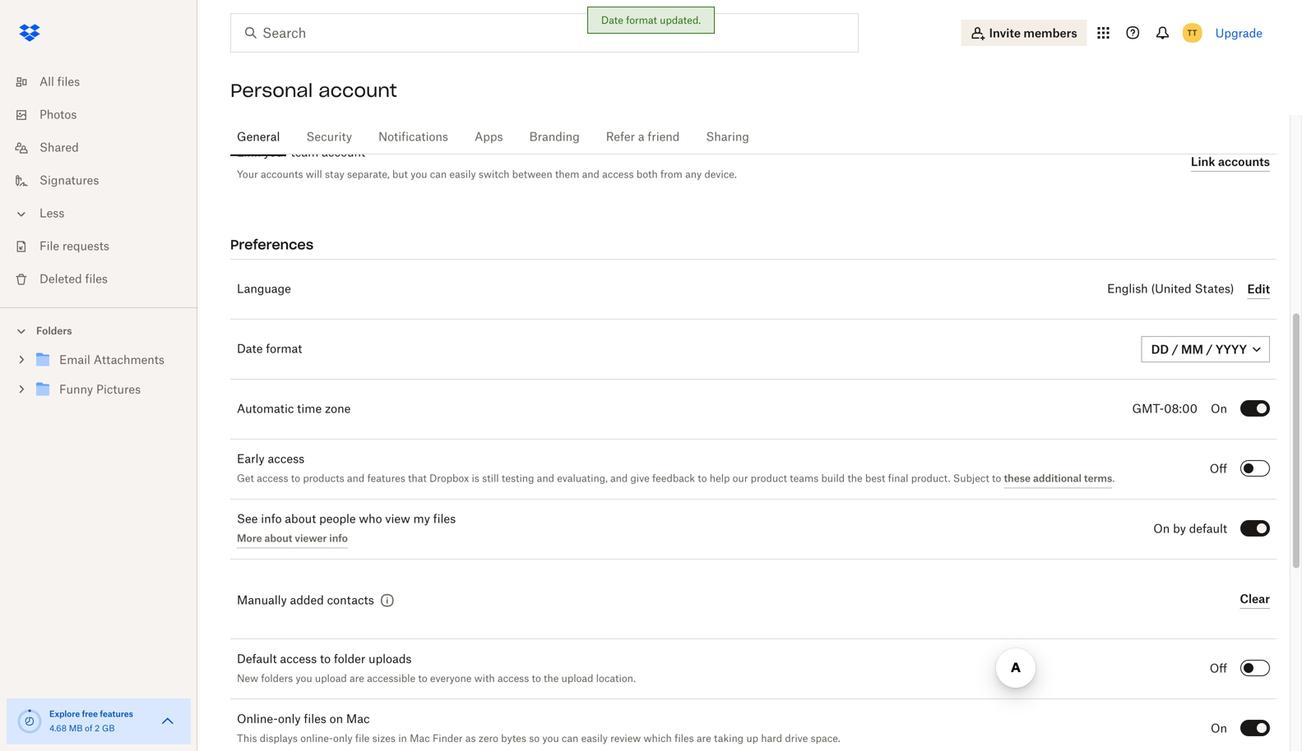 Task type: locate. For each thing, give the bounding box(es) containing it.
0 vertical spatial account
[[319, 79, 397, 102]]

0 vertical spatial are
[[350, 675, 364, 685]]

signatures link
[[13, 165, 197, 197]]

invite members
[[989, 26, 1077, 40]]

access down early access
[[257, 474, 288, 484]]

manually added contacts
[[237, 596, 374, 607]]

easily left switch
[[450, 168, 476, 181]]

date down language
[[237, 344, 263, 355]]

personal account
[[230, 79, 397, 102]]

can right but
[[430, 168, 447, 181]]

notifications
[[378, 132, 448, 143]]

0 vertical spatial info
[[261, 514, 282, 525]]

email attachments link
[[33, 350, 184, 372]]

to
[[291, 474, 300, 484], [698, 474, 707, 484], [992, 474, 1001, 484], [320, 654, 331, 666], [418, 675, 428, 685], [532, 675, 541, 685]]

files down file requests link
[[85, 274, 108, 285]]

0 horizontal spatial upload
[[315, 675, 347, 685]]

1 vertical spatial features
[[100, 710, 133, 720]]

requests
[[62, 241, 109, 253]]

1 off from the top
[[1210, 464, 1227, 476]]

date format
[[237, 344, 302, 355]]

are down folder
[[350, 675, 364, 685]]

0 vertical spatial mac
[[346, 714, 370, 726]]

folders
[[261, 675, 293, 685]]

about up the more about viewer info "button" on the bottom left of the page
[[285, 514, 316, 525]]

evaluating,
[[557, 474, 608, 484]]

you right but
[[411, 168, 427, 181]]

1 upload from the left
[[315, 675, 347, 685]]

link inside button
[[1191, 155, 1216, 169]]

only left file
[[333, 735, 353, 745]]

these
[[1004, 472, 1031, 485]]

0 horizontal spatial format
[[266, 344, 302, 355]]

tt button
[[1179, 20, 1206, 46]]

.
[[1113, 474, 1115, 484]]

access inside get access to products and features that dropbox is still testing and evaluating, and give feedback to help our product teams build the best final product. subject to these additional terms .
[[257, 474, 288, 484]]

the left best
[[848, 474, 863, 484]]

this
[[237, 735, 257, 745]]

1 horizontal spatial accounts
[[1218, 155, 1270, 169]]

list containing all files
[[0, 56, 197, 308]]

link your team account
[[237, 147, 365, 159]]

easily
[[450, 168, 476, 181], [581, 735, 608, 745]]

1 horizontal spatial easily
[[581, 735, 608, 745]]

1 vertical spatial off
[[1210, 664, 1227, 675]]

files right my
[[433, 514, 456, 525]]

of
[[85, 726, 92, 734]]

and
[[582, 168, 600, 181], [347, 474, 365, 484], [537, 474, 554, 484], [610, 474, 628, 484]]

you right so
[[542, 735, 559, 745]]

1 / from the left
[[1172, 343, 1179, 357]]

1 vertical spatial format
[[266, 344, 302, 355]]

features up 'gb'
[[100, 710, 133, 720]]

access up folders
[[280, 654, 317, 666]]

0 vertical spatial about
[[285, 514, 316, 525]]

default
[[237, 654, 277, 666]]

less image
[[13, 206, 30, 223]]

and right testing on the left bottom of the page
[[537, 474, 554, 484]]

0 horizontal spatial can
[[430, 168, 447, 181]]

them
[[555, 168, 579, 181]]

viewer
[[295, 532, 327, 545]]

deleted files
[[39, 274, 108, 285]]

1 vertical spatial mac
[[410, 735, 430, 745]]

subject
[[953, 474, 989, 484]]

1 horizontal spatial mac
[[410, 735, 430, 745]]

but
[[392, 168, 408, 181]]

0 horizontal spatial you
[[296, 675, 312, 685]]

date
[[601, 14, 623, 26], [237, 344, 263, 355]]

location.
[[596, 675, 636, 685]]

easily left review
[[581, 735, 608, 745]]

/ right mm
[[1206, 343, 1213, 357]]

hard
[[761, 735, 782, 745]]

1 horizontal spatial are
[[697, 735, 711, 745]]

date left "updated."
[[601, 14, 623, 26]]

off for default access to folder uploads
[[1210, 664, 1227, 675]]

0 horizontal spatial features
[[100, 710, 133, 720]]

0 horizontal spatial link
[[237, 147, 261, 159]]

quota usage element
[[16, 709, 43, 735]]

branding tab
[[523, 118, 586, 157]]

1 vertical spatial are
[[697, 735, 711, 745]]

photos
[[39, 109, 77, 121]]

and right the them
[[582, 168, 600, 181]]

features left that at left bottom
[[367, 474, 405, 484]]

less
[[39, 208, 64, 220]]

link accounts button
[[1191, 152, 1270, 172]]

account up the security tab at the left top of the page
[[319, 79, 397, 102]]

1 horizontal spatial features
[[367, 474, 405, 484]]

0 horizontal spatial easily
[[450, 168, 476, 181]]

on by default
[[1154, 524, 1227, 536]]

to right with
[[532, 675, 541, 685]]

1 vertical spatial info
[[329, 532, 348, 545]]

1 horizontal spatial /
[[1206, 343, 1213, 357]]

1 horizontal spatial format
[[626, 14, 657, 26]]

1 vertical spatial the
[[544, 675, 559, 685]]

files
[[57, 77, 80, 88], [85, 274, 108, 285], [433, 514, 456, 525], [304, 714, 326, 726], [675, 735, 694, 745]]

zone
[[325, 404, 351, 415]]

friend
[[648, 132, 680, 143]]

format for date format updated.
[[626, 14, 657, 26]]

link for link accounts
[[1191, 155, 1216, 169]]

are
[[350, 675, 364, 685], [697, 735, 711, 745]]

off for early access
[[1210, 464, 1227, 476]]

apps
[[475, 132, 503, 143]]

with
[[474, 675, 495, 685]]

review
[[611, 735, 641, 745]]

english (united states)
[[1107, 284, 1234, 295]]

0 horizontal spatial the
[[544, 675, 559, 685]]

zero
[[479, 735, 498, 745]]

0 horizontal spatial only
[[278, 714, 301, 726]]

give
[[631, 474, 650, 484]]

which
[[644, 735, 672, 745]]

/ right dd
[[1172, 343, 1179, 357]]

uploads
[[369, 654, 412, 666]]

default access to folder uploads
[[237, 654, 412, 666]]

0 vertical spatial you
[[411, 168, 427, 181]]

funny
[[59, 385, 93, 396]]

invite
[[989, 26, 1021, 40]]

and left "give"
[[610, 474, 628, 484]]

upgrade
[[1216, 26, 1263, 40]]

mac up file
[[346, 714, 370, 726]]

1 vertical spatial only
[[333, 735, 353, 745]]

yyyy
[[1216, 343, 1247, 357]]

the inside get access to products and features that dropbox is still testing and evaluating, and give feedback to help our product teams build the best final product. subject to these additional terms .
[[848, 474, 863, 484]]

product.
[[911, 474, 951, 484]]

0 horizontal spatial /
[[1172, 343, 1179, 357]]

access for early access
[[268, 454, 305, 465]]

early access
[[237, 454, 305, 465]]

list
[[0, 56, 197, 308]]

/
[[1172, 343, 1179, 357], [1206, 343, 1213, 357]]

edit
[[1248, 282, 1270, 296]]

info down 'people'
[[329, 532, 348, 545]]

to left everyone
[[418, 675, 428, 685]]

2 upload from the left
[[562, 675, 593, 685]]

manually
[[237, 596, 287, 607]]

are left the taking
[[697, 735, 711, 745]]

1 horizontal spatial upload
[[562, 675, 593, 685]]

clear button
[[1240, 590, 1270, 610]]

0 vertical spatial date
[[601, 14, 623, 26]]

1 horizontal spatial the
[[848, 474, 863, 484]]

1 vertical spatial you
[[296, 675, 312, 685]]

folder
[[334, 654, 365, 666]]

1 horizontal spatial you
[[411, 168, 427, 181]]

english
[[1107, 284, 1148, 295]]

files right which
[[675, 735, 694, 745]]

teams
[[790, 474, 819, 484]]

info right see
[[261, 514, 282, 525]]

0 vertical spatial the
[[848, 474, 863, 484]]

1 horizontal spatial can
[[562, 735, 579, 745]]

format for date format
[[266, 344, 302, 355]]

refer
[[606, 132, 635, 143]]

1 horizontal spatial link
[[1191, 155, 1216, 169]]

you right folders
[[296, 675, 312, 685]]

1 vertical spatial date
[[237, 344, 263, 355]]

1 horizontal spatial only
[[333, 735, 353, 745]]

access right early
[[268, 454, 305, 465]]

sharing tab
[[700, 118, 756, 157]]

accounts
[[1218, 155, 1270, 169], [261, 168, 303, 181]]

group
[[0, 343, 197, 418]]

0 horizontal spatial mac
[[346, 714, 370, 726]]

about right more
[[264, 532, 292, 545]]

group containing email attachments
[[0, 343, 197, 418]]

mb
[[69, 726, 83, 734]]

online-
[[300, 735, 333, 745]]

2 horizontal spatial you
[[542, 735, 559, 745]]

automatic time zone
[[237, 404, 351, 415]]

0 horizontal spatial accounts
[[261, 168, 303, 181]]

additional
[[1033, 472, 1082, 485]]

the up this displays online-only file sizes in mac finder as zero bytes so you can easily review which files are taking up hard drive space. on the bottom of page
[[544, 675, 559, 685]]

can right so
[[562, 735, 579, 745]]

access left the 'both'
[[602, 168, 634, 181]]

deleted files link
[[13, 263, 197, 296]]

mm
[[1181, 343, 1204, 357]]

only up the displays
[[278, 714, 301, 726]]

0 horizontal spatial date
[[237, 344, 263, 355]]

upload down the default access to folder uploads
[[315, 675, 347, 685]]

dropbox image
[[13, 16, 46, 49]]

members
[[1024, 26, 1077, 40]]

0 vertical spatial only
[[278, 714, 301, 726]]

features inside explore free features 4.68 mb of 2 gb
[[100, 710, 133, 720]]

best
[[865, 474, 885, 484]]

refer a friend tab
[[600, 118, 686, 157]]

only
[[278, 714, 301, 726], [333, 735, 353, 745]]

features
[[367, 474, 405, 484], [100, 710, 133, 720]]

0 vertical spatial features
[[367, 474, 405, 484]]

upload left location.
[[562, 675, 593, 685]]

shared
[[39, 142, 79, 154]]

0 vertical spatial format
[[626, 14, 657, 26]]

account down security on the left top
[[322, 147, 365, 159]]

format left "updated."
[[626, 14, 657, 26]]

free
[[82, 710, 98, 720]]

off
[[1210, 464, 1227, 476], [1210, 664, 1227, 675]]

date format updated.
[[601, 14, 701, 26]]

accounts inside button
[[1218, 155, 1270, 169]]

tab list
[[230, 115, 1277, 157]]

0 vertical spatial off
[[1210, 464, 1227, 476]]

access for default access to folder uploads
[[280, 654, 317, 666]]

notifications tab
[[372, 118, 455, 157]]

2 off from the top
[[1210, 664, 1227, 675]]

1 horizontal spatial date
[[601, 14, 623, 26]]

mac right in
[[410, 735, 430, 745]]

format up automatic time zone
[[266, 344, 302, 355]]

sharing
[[706, 132, 749, 143]]



Task type: describe. For each thing, give the bounding box(es) containing it.
date for date format
[[237, 344, 263, 355]]

funny pictures
[[59, 385, 141, 396]]

your
[[264, 147, 288, 159]]

branding
[[529, 132, 580, 143]]

default
[[1189, 524, 1227, 536]]

1 vertical spatial on
[[1154, 524, 1170, 536]]

0 vertical spatial on
[[1211, 404, 1227, 415]]

by
[[1173, 524, 1186, 536]]

features inside get access to products and features that dropbox is still testing and evaluating, and give feedback to help our product teams build the best final product. subject to these additional terms .
[[367, 474, 405, 484]]

2 vertical spatial on
[[1211, 724, 1227, 735]]

files up online-
[[304, 714, 326, 726]]

see info about people who view my files more about viewer info
[[237, 514, 456, 545]]

our
[[733, 474, 748, 484]]

preferences
[[230, 237, 313, 253]]

Search text field
[[262, 23, 824, 43]]

access for get access to products and features that dropbox is still testing and evaluating, and give feedback to help our product teams build the best final product. subject to these additional terms .
[[257, 474, 288, 484]]

in
[[398, 735, 407, 745]]

on
[[330, 714, 343, 726]]

feedback
[[652, 474, 695, 484]]

from
[[661, 168, 683, 181]]

date for date format updated.
[[601, 14, 623, 26]]

2 / from the left
[[1206, 343, 1213, 357]]

accounts for your
[[261, 168, 303, 181]]

file
[[355, 735, 370, 745]]

dd / mm / yyyy button
[[1142, 336, 1270, 363]]

this displays online-only file sizes in mac finder as zero bytes so you can easily review which files are taking up hard drive space.
[[237, 735, 840, 745]]

1 vertical spatial can
[[562, 735, 579, 745]]

more
[[237, 532, 262, 545]]

separate,
[[347, 168, 390, 181]]

general tab
[[230, 118, 287, 157]]

upgrade link
[[1216, 26, 1263, 40]]

2 vertical spatial you
[[542, 735, 559, 745]]

0 horizontal spatial info
[[261, 514, 282, 525]]

still
[[482, 474, 499, 484]]

4.68
[[49, 726, 67, 734]]

personal
[[230, 79, 313, 102]]

1 vertical spatial easily
[[581, 735, 608, 745]]

terms
[[1084, 472, 1113, 485]]

folders button
[[0, 318, 197, 343]]

finder
[[433, 735, 463, 745]]

my
[[413, 514, 430, 525]]

people
[[319, 514, 356, 525]]

sizes
[[372, 735, 396, 745]]

product
[[751, 474, 787, 484]]

as
[[465, 735, 476, 745]]

switch
[[479, 168, 510, 181]]

drive
[[785, 735, 808, 745]]

apps tab
[[468, 118, 510, 157]]

any
[[685, 168, 702, 181]]

gb
[[102, 726, 115, 734]]

shared link
[[13, 132, 197, 165]]

email attachments
[[59, 355, 164, 367]]

photos link
[[13, 99, 197, 132]]

clear
[[1240, 592, 1270, 606]]

files inside see info about people who view my files more about viewer info
[[433, 514, 456, 525]]

team
[[291, 147, 319, 159]]

and right the products
[[347, 474, 365, 484]]

taking
[[714, 735, 744, 745]]

0 vertical spatial easily
[[450, 168, 476, 181]]

security
[[306, 132, 352, 143]]

to left these
[[992, 474, 1001, 484]]

to left 'help'
[[698, 474, 707, 484]]

time
[[297, 404, 322, 415]]

is
[[472, 474, 479, 484]]

displays
[[260, 735, 298, 745]]

early
[[237, 454, 265, 465]]

dd / mm / yyyy
[[1151, 343, 1247, 357]]

1 vertical spatial about
[[264, 532, 292, 545]]

between
[[512, 168, 553, 181]]

email
[[59, 355, 90, 367]]

that
[[408, 474, 427, 484]]

accounts for link
[[1218, 155, 1270, 169]]

help
[[710, 474, 730, 484]]

more about viewer info button
[[237, 529, 348, 549]]

dropbox
[[429, 474, 469, 484]]

online-
[[237, 714, 278, 726]]

link for link your team account
[[237, 147, 261, 159]]

accessible
[[367, 675, 416, 685]]

build
[[821, 474, 845, 484]]

to left the products
[[291, 474, 300, 484]]

device.
[[705, 168, 737, 181]]

attachments
[[94, 355, 164, 367]]

link accounts
[[1191, 155, 1270, 169]]

gmt-
[[1132, 404, 1164, 415]]

automatic
[[237, 404, 294, 415]]

a
[[638, 132, 645, 143]]

will
[[306, 168, 322, 181]]

tab list containing general
[[230, 115, 1277, 157]]

security tab
[[300, 118, 359, 157]]

(united
[[1151, 284, 1192, 295]]

so
[[529, 735, 540, 745]]

files right all
[[57, 77, 80, 88]]

0 horizontal spatial are
[[350, 675, 364, 685]]

1 vertical spatial account
[[322, 147, 365, 159]]

products
[[303, 474, 344, 484]]

tt
[[1188, 28, 1198, 38]]

updated.
[[660, 14, 701, 26]]

pictures
[[96, 385, 141, 396]]

to left folder
[[320, 654, 331, 666]]

file
[[39, 241, 59, 253]]

0 vertical spatial can
[[430, 168, 447, 181]]

1 horizontal spatial info
[[329, 532, 348, 545]]

new folders you upload are accessible to everyone with access to the upload location.
[[237, 675, 636, 685]]

file requests link
[[13, 230, 197, 263]]

states)
[[1195, 284, 1234, 295]]

your
[[237, 168, 258, 181]]

funny pictures link
[[33, 380, 184, 402]]

access right with
[[498, 675, 529, 685]]

all files link
[[13, 66, 197, 99]]

edit button
[[1248, 280, 1270, 299]]



Task type: vqa. For each thing, say whether or not it's contained in the screenshot.
Quota usage Icon
no



